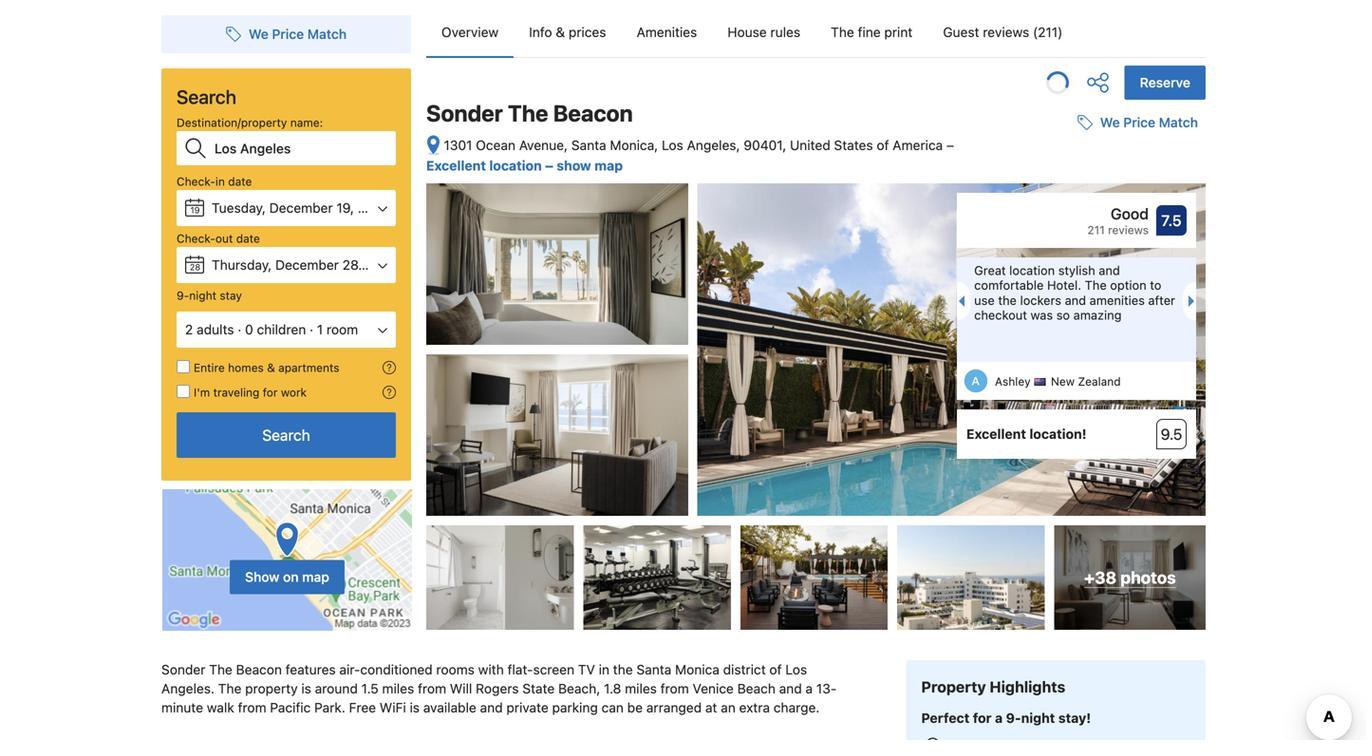 Task type: vqa. For each thing, say whether or not it's contained in the screenshot.
use
yes



Task type: locate. For each thing, give the bounding box(es) containing it.
we up good
[[1101, 115, 1121, 130]]

is right wifi
[[410, 700, 420, 715]]

1 horizontal spatial los
[[786, 662, 808, 677]]

map
[[595, 158, 623, 174], [302, 569, 330, 585]]

scored 7.5 element
[[1157, 205, 1187, 236]]

features
[[286, 662, 336, 677]]

2023 right 28,
[[366, 257, 398, 273]]

1 horizontal spatial miles
[[625, 681, 657, 696]]

checkout
[[975, 308, 1028, 322]]

the up the 1.8
[[613, 662, 633, 677]]

map inside 1301 ocean avenue, santa monica, los angeles, 90401, united states of america – excellent location – show map
[[595, 158, 623, 174]]

house
[[728, 24, 767, 40]]

info
[[529, 24, 552, 40]]

search down the work
[[262, 426, 310, 444]]

the up walk on the bottom left of page
[[218, 681, 242, 696]]

match for the bottom we price match dropdown button
[[1160, 115, 1199, 130]]

1 horizontal spatial beacon
[[554, 100, 633, 126]]

0 vertical spatial we
[[249, 26, 269, 42]]

0 vertical spatial map
[[595, 158, 623, 174]]

sonder inside sonder the beacon features air-conditioned rooms with flat-screen tv in the santa monica district of los angeles. the property is around 1.5 miles from will rogers state beach, 1.8 miles from venice beach and a 13- minute walk from pacific park. free wifi is available and private parking can be arranged at an extra charge. at the hotel, rooms include a closet. rooms come with a coffee machine and a private bathroom with a bath
[[161, 662, 206, 677]]

for down property highlights
[[973, 710, 992, 726]]

1 horizontal spatial is
[[410, 700, 420, 715]]

thursday,
[[212, 257, 272, 273]]

0 horizontal spatial &
[[267, 361, 275, 374]]

price up name:
[[272, 26, 304, 42]]

in right tv
[[599, 662, 610, 677]]

check- down 19
[[177, 232, 216, 245]]

– right america
[[947, 137, 955, 153]]

1 horizontal spatial in
[[599, 662, 610, 677]]

0 horizontal spatial los
[[662, 137, 684, 153]]

0 vertical spatial check-
[[177, 175, 216, 188]]

beach
[[738, 681, 776, 696]]

211
[[1088, 223, 1106, 237]]

0 vertical spatial 9-
[[177, 289, 189, 302]]

for left the work
[[263, 386, 278, 399]]

1 horizontal spatial price
[[1124, 115, 1156, 130]]

sonder up angeles.
[[161, 662, 206, 677]]

hotel.
[[1048, 278, 1082, 292]]

1 horizontal spatial location
[[1010, 263, 1056, 278]]

show on map
[[245, 569, 330, 585]]

homes
[[228, 361, 264, 374]]

private down arranged
[[643, 738, 686, 740]]

from down property
[[238, 700, 267, 715]]

0 horizontal spatial of
[[770, 662, 782, 677]]

excellent inside 1301 ocean avenue, santa monica, los angeles, 90401, united states of america – excellent location – show map
[[427, 158, 486, 174]]

1 horizontal spatial we
[[1101, 115, 1121, 130]]

we'll show you stays where you can have the entire place to yourself image
[[383, 361, 396, 374]]

amenities link
[[622, 8, 713, 57]]

0 vertical spatial search
[[177, 85, 237, 108]]

amazing
[[1074, 308, 1122, 322]]

rogers
[[476, 681, 519, 696]]

0 vertical spatial excellent
[[427, 158, 486, 174]]

from
[[418, 681, 447, 696], [661, 681, 689, 696], [238, 700, 267, 715]]

los inside sonder the beacon features air-conditioned rooms with flat-screen tv in the santa monica district of los angeles. the property is around 1.5 miles from will rogers state beach, 1.8 miles from venice beach and a 13- minute walk from pacific park. free wifi is available and private parking can be arranged at an extra charge. at the hotel, rooms include a closet. rooms come with a coffee machine and a private bathroom with a bath
[[786, 662, 808, 677]]

1 horizontal spatial search
[[262, 426, 310, 444]]

check-in date
[[177, 175, 252, 188]]

is down features
[[302, 681, 311, 696]]

in
[[216, 175, 225, 188], [599, 662, 610, 677]]

overview
[[442, 24, 499, 40]]

0 horizontal spatial we price match
[[249, 26, 347, 42]]

and up 'charge.'
[[780, 681, 802, 696]]

2 check- from the top
[[177, 232, 216, 245]]

with up rogers
[[478, 662, 504, 677]]

location up "comfortable"
[[1010, 263, 1056, 278]]

2 horizontal spatial from
[[661, 681, 689, 696]]

the down "comfortable"
[[999, 293, 1017, 307]]

destination/property
[[177, 116, 287, 129]]

a
[[806, 681, 813, 696], [996, 710, 1003, 726], [330, 738, 337, 740], [497, 738, 505, 740], [633, 738, 640, 740], [781, 738, 788, 740]]

1 vertical spatial in
[[599, 662, 610, 677]]

the inside great location stylish and comfortable hotel. the option to use the lockers and amenities after checkout was so amazing
[[1085, 278, 1107, 292]]

0 vertical spatial rooms
[[436, 662, 475, 677]]

a down be at the bottom left of the page
[[633, 738, 640, 740]]

reviews
[[983, 24, 1030, 40], [1109, 223, 1149, 237]]

1 horizontal spatial map
[[595, 158, 623, 174]]

match up name:
[[308, 26, 347, 42]]

1 horizontal spatial ·
[[310, 322, 314, 337]]

1 horizontal spatial match
[[1160, 115, 1199, 130]]

0 horizontal spatial miles
[[382, 681, 414, 696]]

night
[[189, 289, 217, 302], [1022, 710, 1056, 726]]

los right monica,
[[662, 137, 684, 153]]

2 horizontal spatial the
[[999, 293, 1017, 307]]

map down monica,
[[595, 158, 623, 174]]

1 vertical spatial we
[[1101, 115, 1121, 130]]

2
[[185, 322, 193, 337]]

tv
[[578, 662, 595, 677]]

1 horizontal spatial private
[[643, 738, 686, 740]]

0 horizontal spatial match
[[308, 26, 347, 42]]

united
[[790, 137, 831, 153]]

night down highlights
[[1022, 710, 1056, 726]]

1 horizontal spatial sonder
[[427, 100, 503, 126]]

december left 19, on the left
[[270, 200, 333, 216]]

1 horizontal spatial &
[[556, 24, 565, 40]]

we price match down reserve button
[[1101, 115, 1199, 130]]

location inside great location stylish and comfortable hotel. the option to use the lockers and amenities after checkout was so amazing
[[1010, 263, 1056, 278]]

& right 'homes'
[[267, 361, 275, 374]]

1
[[317, 322, 323, 337]]

1 miles from the left
[[382, 681, 414, 696]]

date for check-out date
[[236, 232, 260, 245]]

miles up be at the bottom left of the page
[[625, 681, 657, 696]]

0 vertical spatial december
[[270, 200, 333, 216]]

0 vertical spatial for
[[263, 386, 278, 399]]

private down state in the left of the page
[[507, 700, 549, 715]]

and down can
[[606, 738, 629, 740]]

states
[[835, 137, 874, 153]]

night left stay
[[189, 289, 217, 302]]

los up 'charge.'
[[786, 662, 808, 677]]

stylish
[[1059, 263, 1096, 278]]

for inside search section
[[263, 386, 278, 399]]

1 vertical spatial we price match
[[1101, 115, 1199, 130]]

0 horizontal spatial night
[[189, 289, 217, 302]]

show on map button
[[161, 488, 413, 632], [230, 560, 345, 594]]

beacon
[[554, 100, 633, 126], [236, 662, 282, 677]]

· left 0
[[238, 322, 242, 337]]

we price match
[[249, 26, 347, 42], [1101, 115, 1199, 130]]

0 horizontal spatial map
[[302, 569, 330, 585]]

2 vertical spatial the
[[178, 738, 198, 740]]

los inside 1301 ocean avenue, santa monica, los angeles, 90401, united states of america – excellent location – show map
[[662, 137, 684, 153]]

rooms right hotel,
[[240, 738, 278, 740]]

traveling
[[213, 386, 260, 399]]

1 vertical spatial santa
[[637, 662, 672, 677]]

beacon up monica,
[[554, 100, 633, 126]]

1 vertical spatial of
[[770, 662, 782, 677]]

price down reserve button
[[1124, 115, 1156, 130]]

match down reserve button
[[1160, 115, 1199, 130]]

beacon up property
[[236, 662, 282, 677]]

1 horizontal spatial of
[[877, 137, 890, 153]]

· left "1"
[[310, 322, 314, 337]]

on
[[283, 569, 299, 585]]

– down "avenue,"
[[545, 158, 554, 174]]

a left bath
[[781, 738, 788, 740]]

1 horizontal spatial santa
[[637, 662, 672, 677]]

miles down conditioned
[[382, 681, 414, 696]]

we up destination/property name:
[[249, 26, 269, 42]]

map right on
[[302, 569, 330, 585]]

if you select this option, we'll show you popular business travel features like breakfast, wifi and free parking. image
[[383, 386, 396, 399], [383, 386, 396, 399]]

we price match inside search section
[[249, 26, 347, 42]]

0 horizontal spatial we price match button
[[218, 17, 354, 51]]

0 vertical spatial is
[[302, 681, 311, 696]]

come
[[431, 738, 465, 740]]

good 211 reviews
[[1088, 205, 1149, 237]]

reserve
[[1141, 75, 1191, 90]]

new zealand
[[1052, 375, 1122, 388]]

1 vertical spatial –
[[545, 158, 554, 174]]

match
[[308, 26, 347, 42], [1160, 115, 1199, 130]]

2023 right 19, on the left
[[358, 200, 390, 216]]

check- up 19
[[177, 175, 216, 188]]

1 vertical spatial rooms
[[240, 738, 278, 740]]

beacon for sonder the beacon features air-conditioned rooms with flat-screen tv in the santa monica district of los angeles. the property is around 1.5 miles from will rogers state beach, 1.8 miles from venice beach and a 13- minute walk from pacific park. free wifi is available and private parking can be arranged at an extra charge. at the hotel, rooms include a closet. rooms come with a coffee machine and a private bathroom with a bath 
[[236, 662, 282, 677]]

miles
[[382, 681, 414, 696], [625, 681, 657, 696]]

1 vertical spatial match
[[1160, 115, 1199, 130]]

ashley
[[996, 375, 1031, 388]]

december left 28,
[[276, 257, 339, 273]]

in up the tuesday,
[[216, 175, 225, 188]]

1 horizontal spatial reviews
[[1109, 223, 1149, 237]]

from up arranged
[[661, 681, 689, 696]]

0 horizontal spatial ·
[[238, 322, 242, 337]]

highlights
[[990, 678, 1066, 696]]

0 vertical spatial &
[[556, 24, 565, 40]]

19,
[[337, 200, 354, 216]]

can
[[602, 700, 624, 715]]

2023
[[358, 200, 390, 216], [366, 257, 398, 273]]

america
[[893, 137, 943, 153]]

1 vertical spatial date
[[236, 232, 260, 245]]

we inside search section
[[249, 26, 269, 42]]

1301
[[444, 137, 473, 153]]

match inside search section
[[308, 26, 347, 42]]

0 horizontal spatial location
[[490, 158, 542, 174]]

reviews left (211)
[[983, 24, 1030, 40]]

private
[[507, 700, 549, 715], [643, 738, 686, 740]]

stay!
[[1059, 710, 1092, 726]]

0 vertical spatial night
[[189, 289, 217, 302]]

avenue,
[[519, 137, 568, 153]]

0 horizontal spatial price
[[272, 26, 304, 42]]

sonder up 1301 at the left top
[[427, 100, 503, 126]]

at
[[161, 738, 175, 740]]

1 vertical spatial the
[[613, 662, 633, 677]]

0 horizontal spatial private
[[507, 700, 549, 715]]

price inside search section
[[272, 26, 304, 42]]

we price match button up name:
[[218, 17, 354, 51]]

match for we price match dropdown button in the search section
[[308, 26, 347, 42]]

of right states
[[877, 137, 890, 153]]

0 horizontal spatial 9-
[[177, 289, 189, 302]]

info & prices link
[[514, 8, 622, 57]]

check-out date
[[177, 232, 260, 245]]

1 vertical spatial map
[[302, 569, 330, 585]]

a down property highlights
[[996, 710, 1003, 726]]

0 horizontal spatial from
[[238, 700, 267, 715]]

2023 for tuesday, december 19, 2023
[[358, 200, 390, 216]]

to
[[1151, 278, 1162, 292]]

excellent down 1301 at the left top
[[427, 158, 486, 174]]

we for we price match dropdown button in the search section
[[249, 26, 269, 42]]

1 vertical spatial price
[[1124, 115, 1156, 130]]

the inside great location stylish and comfortable hotel. the option to use the lockers and amenities after checkout was so amazing
[[999, 293, 1017, 307]]

available
[[424, 700, 477, 715]]

1 vertical spatial 2023
[[366, 257, 398, 273]]

amenities
[[1090, 293, 1146, 307]]

sonder for sonder the beacon
[[427, 100, 503, 126]]

santa up be at the bottom left of the page
[[637, 662, 672, 677]]

use
[[975, 293, 995, 307]]

minute
[[161, 700, 203, 715]]

guest reviews (211) link
[[928, 8, 1079, 57]]

0 vertical spatial we price match button
[[218, 17, 354, 51]]

0 vertical spatial price
[[272, 26, 304, 42]]

1 vertical spatial for
[[973, 710, 992, 726]]

in inside sonder the beacon features air-conditioned rooms with flat-screen tv in the santa monica district of los angeles. the property is around 1.5 miles from will rogers state beach, 1.8 miles from venice beach and a 13- minute walk from pacific park. free wifi is available and private parking can be arranged at an extra charge. at the hotel, rooms include a closet. rooms come with a coffee machine and a private bathroom with a bath
[[599, 662, 610, 677]]

hotel,
[[202, 738, 236, 740]]

1 horizontal spatial we price match
[[1101, 115, 1199, 130]]

search up destination/property
[[177, 85, 237, 108]]

we price match for the bottom we price match dropdown button
[[1101, 115, 1199, 130]]

1 check- from the top
[[177, 175, 216, 188]]

beacon inside sonder the beacon features air-conditioned rooms with flat-screen tv in the santa monica district of los angeles. the property is around 1.5 miles from will rogers state beach, 1.8 miles from venice beach and a 13- minute walk from pacific park. free wifi is available and private parking can be arranged at an extra charge. at the hotel, rooms include a closet. rooms come with a coffee machine and a private bathroom with a bath
[[236, 662, 282, 677]]

santa up show
[[572, 137, 607, 153]]

excellent down ashley
[[967, 426, 1027, 442]]

the down stylish on the top right
[[1085, 278, 1107, 292]]

–
[[947, 137, 955, 153], [545, 158, 554, 174]]

monica
[[675, 662, 720, 677]]

0 vertical spatial location
[[490, 158, 542, 174]]

1 vertical spatial sonder
[[161, 662, 206, 677]]

9-
[[177, 289, 189, 302], [1007, 710, 1022, 726]]

be
[[628, 700, 643, 715]]

santa inside 1301 ocean avenue, santa monica, los angeles, 90401, united states of america – excellent location – show map
[[572, 137, 607, 153]]

1 vertical spatial night
[[1022, 710, 1056, 726]]

location down ocean
[[490, 158, 542, 174]]

around
[[315, 681, 358, 696]]

we price match button inside search section
[[218, 17, 354, 51]]

rooms up will
[[436, 662, 475, 677]]

1 vertical spatial location
[[1010, 263, 1056, 278]]

we price match button down reserve button
[[1070, 106, 1206, 140]]

1 vertical spatial beacon
[[236, 662, 282, 677]]

0 horizontal spatial santa
[[572, 137, 607, 153]]

angeles.
[[161, 681, 215, 696]]

0 vertical spatial in
[[216, 175, 225, 188]]

from up the available
[[418, 681, 447, 696]]

extra
[[740, 700, 770, 715]]

of up beach
[[770, 662, 782, 677]]

1 vertical spatial is
[[410, 700, 420, 715]]

reviews down good
[[1109, 223, 1149, 237]]

0 vertical spatial private
[[507, 700, 549, 715]]

2 miles from the left
[[625, 681, 657, 696]]

we price match up name:
[[249, 26, 347, 42]]

1 horizontal spatial we price match button
[[1070, 106, 1206, 140]]

1 vertical spatial check-
[[177, 232, 216, 245]]

the up "avenue,"
[[508, 100, 549, 126]]

bath
[[792, 738, 820, 740]]

zealand
[[1079, 375, 1122, 388]]

the left fine
[[831, 24, 855, 40]]

0 horizontal spatial sonder
[[161, 662, 206, 677]]

0 vertical spatial date
[[228, 175, 252, 188]]

1 vertical spatial reviews
[[1109, 223, 1149, 237]]

9- up 2 at the top of page
[[177, 289, 189, 302]]

0 vertical spatial los
[[662, 137, 684, 153]]

1 vertical spatial december
[[276, 257, 339, 273]]

air-
[[340, 662, 360, 677]]

9- down highlights
[[1007, 710, 1022, 726]]

is
[[302, 681, 311, 696], [410, 700, 420, 715]]

the right at
[[178, 738, 198, 740]]

date right out
[[236, 232, 260, 245]]

date up the tuesday,
[[228, 175, 252, 188]]

0 horizontal spatial we
[[249, 26, 269, 42]]

night inside search section
[[189, 289, 217, 302]]

0 vertical spatial beacon
[[554, 100, 633, 126]]

0 horizontal spatial rooms
[[240, 738, 278, 740]]

1 horizontal spatial rooms
[[436, 662, 475, 677]]

& inside info & prices link
[[556, 24, 565, 40]]

santa
[[572, 137, 607, 153], [637, 662, 672, 677]]

0 vertical spatial santa
[[572, 137, 607, 153]]

0 horizontal spatial excellent
[[427, 158, 486, 174]]

location
[[490, 158, 542, 174], [1010, 263, 1056, 278]]

& right info
[[556, 24, 565, 40]]

0 vertical spatial –
[[947, 137, 955, 153]]

of inside 1301 ocean avenue, santa monica, los angeles, 90401, united states of america – excellent location – show map
[[877, 137, 890, 153]]

sonder for sonder the beacon features air-conditioned rooms with flat-screen tv in the santa monica district of los angeles. the property is around 1.5 miles from will rogers state beach, 1.8 miles from venice beach and a 13- minute walk from pacific park. free wifi is available and private parking can be arranged at an extra charge. at the hotel, rooms include a closet. rooms come with a coffee machine and a private bathroom with a bath 
[[161, 662, 206, 677]]



Task type: describe. For each thing, give the bounding box(es) containing it.
0 horizontal spatial search
[[177, 85, 237, 108]]

entire homes & apartments
[[194, 361, 340, 374]]

1301 ocean avenue, santa monica, los angeles, 90401, united states of america – excellent location – show map
[[427, 137, 955, 174]]

fine
[[858, 24, 881, 40]]

1 horizontal spatial for
[[973, 710, 992, 726]]

tuesday, december 19, 2023
[[212, 200, 390, 216]]

we for the bottom we price match dropdown button
[[1101, 115, 1121, 130]]

28,
[[343, 257, 362, 273]]

new
[[1052, 375, 1075, 388]]

2 adults · 0 children · 1 room button
[[177, 312, 396, 348]]

walk
[[207, 700, 234, 715]]

property
[[922, 678, 987, 696]]

and up 'option'
[[1099, 263, 1121, 278]]

apartments
[[278, 361, 340, 374]]

price for the bottom we price match dropdown button
[[1124, 115, 1156, 130]]

0
[[245, 322, 253, 337]]

good
[[1111, 205, 1149, 223]]

search button
[[177, 412, 396, 458]]

parking
[[552, 700, 598, 715]]

1.5
[[362, 681, 379, 696]]

map inside search section
[[302, 569, 330, 585]]

search section
[[154, 0, 419, 632]]

0 horizontal spatial –
[[545, 158, 554, 174]]

location inside 1301 ocean avenue, santa monica, los angeles, 90401, united states of america – excellent location – show map
[[490, 158, 542, 174]]

conditioned
[[360, 662, 433, 677]]

0 horizontal spatial the
[[178, 738, 198, 740]]

ocean
[[476, 137, 516, 153]]

december for tuesday,
[[270, 200, 333, 216]]

in inside search section
[[216, 175, 225, 188]]

search inside button
[[262, 426, 310, 444]]

include
[[282, 738, 326, 740]]

pacific
[[270, 700, 311, 715]]

free
[[349, 700, 376, 715]]

guest
[[944, 24, 980, 40]]

2 adults · 0 children · 1 room
[[185, 322, 358, 337]]

coffee
[[508, 738, 547, 740]]

guest reviews (211)
[[944, 24, 1063, 40]]

venice
[[693, 681, 734, 696]]

beach,
[[559, 681, 601, 696]]

0 horizontal spatial reviews
[[983, 24, 1030, 40]]

a left the closet.
[[330, 738, 337, 740]]

park.
[[315, 700, 346, 715]]

date for check-in date
[[228, 175, 252, 188]]

0 horizontal spatial is
[[302, 681, 311, 696]]

sonder the beacon features air-conditioned rooms with flat-screen tv in the santa monica district of los angeles. the property is around 1.5 miles from will rogers state beach, 1.8 miles from venice beach and a 13- minute walk from pacific park. free wifi is available and private parking can be arranged at an extra charge. at the hotel, rooms include a closet. rooms come with a coffee machine and a private bathroom with a bath 
[[161, 662, 850, 740]]

tuesday,
[[212, 200, 266, 216]]

(211)
[[1034, 24, 1063, 40]]

13-
[[817, 681, 837, 696]]

out
[[216, 232, 233, 245]]

an
[[721, 700, 736, 715]]

perfect for a 9-night stay!
[[922, 710, 1092, 726]]

photos
[[1121, 568, 1177, 587]]

1 horizontal spatial –
[[947, 137, 955, 153]]

the fine print link
[[816, 8, 928, 57]]

option
[[1111, 278, 1147, 292]]

santa inside sonder the beacon features air-conditioned rooms with flat-screen tv in the santa monica district of los angeles. the property is around 1.5 miles from will rogers state beach, 1.8 miles from venice beach and a 13- minute walk from pacific park. free wifi is available and private parking can be arranged at an extra charge. at the hotel, rooms include a closet. rooms come with a coffee machine and a private bathroom with a bath
[[637, 662, 672, 677]]

and down rogers
[[480, 700, 503, 715]]

bathroom
[[689, 738, 748, 740]]

stay
[[220, 289, 242, 302]]

the up angeles.
[[209, 662, 233, 677]]

perfect
[[922, 710, 970, 726]]

+38 photos
[[1085, 568, 1177, 587]]

with down the "extra"
[[752, 738, 778, 740]]

next image
[[1189, 296, 1201, 307]]

1 horizontal spatial the
[[613, 662, 633, 677]]

1 horizontal spatial night
[[1022, 710, 1056, 726]]

screen
[[533, 662, 575, 677]]

a left 13-
[[806, 681, 813, 696]]

beacon for sonder the beacon
[[554, 100, 633, 126]]

2 · from the left
[[310, 322, 314, 337]]

location!
[[1030, 426, 1087, 442]]

show
[[245, 569, 280, 585]]

the fine print
[[831, 24, 913, 40]]

we price match for we price match dropdown button in the search section
[[249, 26, 347, 42]]

price for we price match dropdown button in the search section
[[272, 26, 304, 42]]

after
[[1149, 293, 1176, 307]]

Where are you going? field
[[207, 131, 396, 165]]

check- for out
[[177, 232, 216, 245]]

1.8
[[604, 681, 622, 696]]

house rules
[[728, 24, 801, 40]]

rules
[[771, 24, 801, 40]]

9-night stay
[[177, 289, 242, 302]]

1 · from the left
[[238, 322, 242, 337]]

print
[[885, 24, 913, 40]]

1 vertical spatial we price match button
[[1070, 106, 1206, 140]]

children
[[257, 322, 306, 337]]

room
[[327, 322, 358, 337]]

click to open map view image
[[427, 135, 441, 156]]

angeles,
[[687, 137, 741, 153]]

info & prices
[[529, 24, 607, 40]]

scored 9.5 element
[[1157, 419, 1187, 449]]

a left coffee
[[497, 738, 505, 740]]

previous image
[[954, 296, 965, 307]]

28
[[190, 262, 201, 272]]

1 horizontal spatial from
[[418, 681, 447, 696]]

flat-
[[508, 662, 533, 677]]

2023 for thursday, december 28, 2023
[[366, 257, 398, 273]]

i'm traveling for work
[[194, 386, 307, 399]]

december for thursday,
[[276, 257, 339, 273]]

of inside sonder the beacon features air-conditioned rooms with flat-screen tv in the santa monica district of los angeles. the property is around 1.5 miles from will rogers state beach, 1.8 miles from venice beach and a 13- minute walk from pacific park. free wifi is available and private parking can be arranged at an extra charge. at the hotel, rooms include a closet. rooms come with a coffee machine and a private bathroom with a bath
[[770, 662, 782, 677]]

amenities
[[637, 24, 698, 40]]

1 horizontal spatial 9-
[[1007, 710, 1022, 726]]

monica,
[[610, 137, 659, 153]]

prices
[[569, 24, 607, 40]]

and down hotel.
[[1065, 293, 1087, 307]]

will
[[450, 681, 472, 696]]

check- for in
[[177, 175, 216, 188]]

reviews inside good 211 reviews
[[1109, 223, 1149, 237]]

9- inside search section
[[177, 289, 189, 302]]

destination/property name:
[[177, 116, 323, 129]]

1 vertical spatial excellent
[[967, 426, 1027, 442]]

9.5
[[1161, 425, 1183, 443]]

we'll show you stays where you can have the entire place to yourself image
[[383, 361, 396, 374]]

1 vertical spatial private
[[643, 738, 686, 740]]

19
[[190, 205, 200, 215]]

& inside search section
[[267, 361, 275, 374]]

7.5
[[1162, 211, 1182, 230]]

property
[[245, 681, 298, 696]]

i'm
[[194, 386, 210, 399]]

with right come
[[468, 738, 494, 740]]

district
[[724, 662, 766, 677]]

thursday, december 28, 2023
[[212, 257, 398, 273]]

work
[[281, 386, 307, 399]]

+38 photos link
[[1055, 525, 1206, 630]]

was
[[1031, 308, 1054, 322]]

property highlights
[[922, 678, 1066, 696]]

so
[[1057, 308, 1071, 322]]

entire
[[194, 361, 225, 374]]

lockers
[[1021, 293, 1062, 307]]

comfortable
[[975, 278, 1044, 292]]

rated good element
[[967, 202, 1149, 225]]



